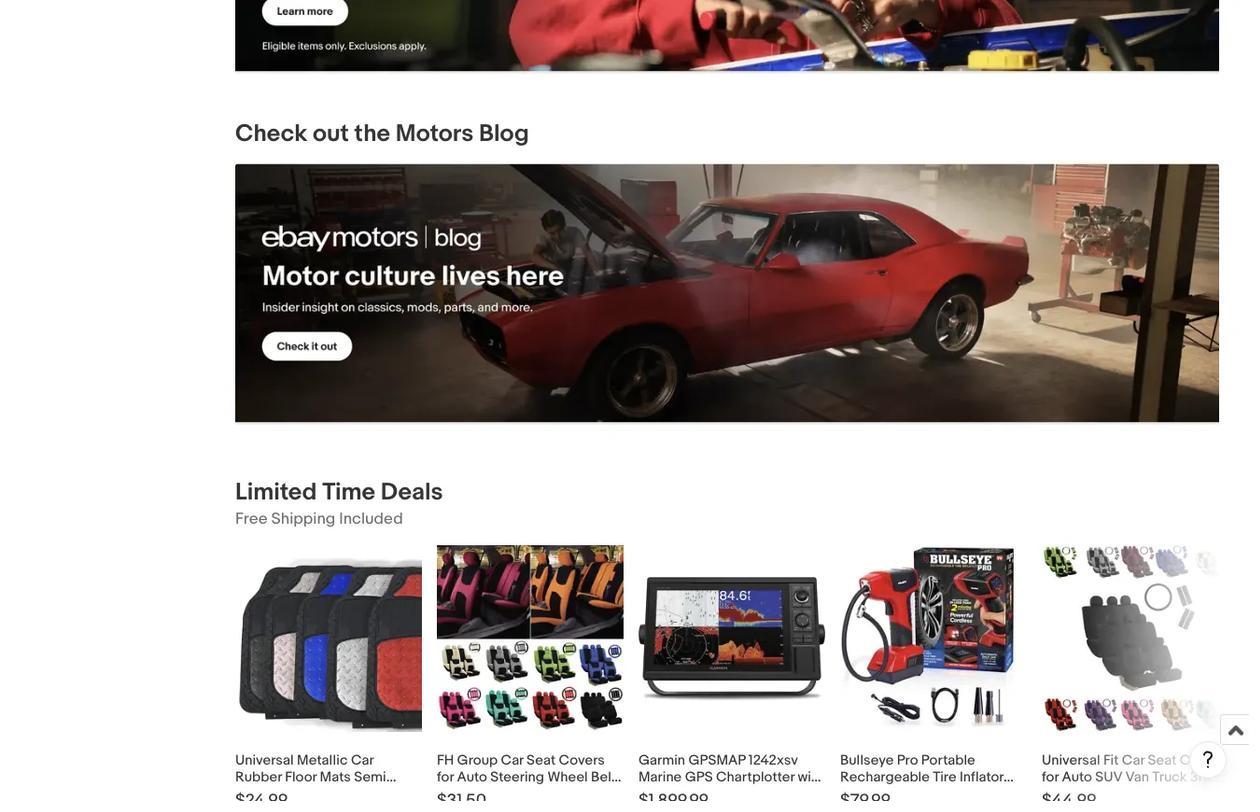 Task type: describe. For each thing, give the bounding box(es) containing it.
truck
[[1152, 768, 1187, 785]]

help, opens dialogs image
[[1199, 750, 1217, 769]]

the
[[354, 120, 390, 149]]

portable
[[921, 752, 975, 768]]

pressure
[[914, 785, 970, 801]]

limited
[[235, 479, 317, 507]]

auto for head
[[457, 768, 487, 785]]

garmin gpsmap 1242xsv marine gps chartplotter with gt52 transducer 010-01741-21 image
[[639, 577, 825, 700]]

van
[[1125, 768, 1149, 785]]

with
[[840, 785, 866, 801]]

auto for row
[[1062, 768, 1092, 785]]

guaranteed to fit your ride, every time image
[[235, 0, 1219, 72]]

-
[[531, 785, 537, 801]]

seat for wheel
[[527, 752, 556, 768]]

5
[[450, 785, 458, 801]]

universal
[[1042, 752, 1100, 768]]

tire
[[933, 768, 957, 785]]

full inside universal fit car seat covers for auto suv van truck 3rd 2nd row front full set
[[1136, 785, 1157, 801]]

car for group
[[501, 752, 524, 768]]

covers for belt
[[559, 752, 605, 768]]

gauge
[[973, 785, 1016, 801]]

deals
[[381, 479, 443, 507]]

time
[[322, 479, 375, 507]]

row
[[1069, 785, 1097, 801]]

group
[[457, 752, 498, 768]]

suv
[[1095, 768, 1122, 785]]

belt
[[591, 768, 616, 785]]

bullseye pro portable rechargeable tire inflator with digital pressure gauge
[[840, 752, 1016, 801]]

included
[[339, 509, 403, 529]]

bullseye
[[840, 752, 894, 768]]

fh group car seat covers for auto steering wheel belt & 5 head rest - full set link
[[437, 545, 624, 801]]

fit
[[1103, 752, 1119, 768]]

set inside fh group car seat covers for auto steering wheel belt & 5 head rest - full set
[[565, 785, 586, 801]]

front
[[1100, 785, 1132, 801]]

rest
[[499, 785, 528, 801]]

for for 5
[[437, 768, 454, 785]]



Task type: vqa. For each thing, say whether or not it's contained in the screenshot.
limited
yes



Task type: locate. For each thing, give the bounding box(es) containing it.
rechargeable
[[840, 768, 930, 785]]

steering
[[490, 768, 544, 785]]

auto inside universal fit car seat covers for auto suv van truck 3rd 2nd row front full set
[[1062, 768, 1092, 785]]

for left row
[[1042, 768, 1059, 785]]

head
[[462, 785, 496, 801]]

out
[[313, 120, 349, 149]]

full
[[540, 785, 562, 801], [1136, 785, 1157, 801]]

1 horizontal spatial full
[[1136, 785, 1157, 801]]

1 horizontal spatial for
[[1042, 768, 1059, 785]]

seat left 3rd
[[1148, 752, 1177, 768]]

pro
[[897, 752, 918, 768]]

full right front
[[1136, 785, 1157, 801]]

set inside universal fit car seat covers for auto suv van truck 3rd 2nd row front full set
[[1161, 785, 1182, 801]]

2 seat from the left
[[1148, 752, 1177, 768]]

check
[[235, 120, 307, 149]]

2 covers from the left
[[1180, 752, 1226, 768]]

auto right the fh
[[457, 768, 487, 785]]

fh
[[437, 752, 454, 768]]

car for fit
[[1122, 752, 1145, 768]]

ebay motors blog image
[[235, 164, 1219, 423]]

car right fit
[[1122, 752, 1145, 768]]

seat inside universal fit car seat covers for auto suv van truck 3rd 2nd row front full set
[[1148, 752, 1177, 768]]

covers inside universal fit car seat covers for auto suv van truck 3rd 2nd row front full set
[[1180, 752, 1226, 768]]

seat inside fh group car seat covers for auto steering wheel belt & 5 head rest - full set
[[527, 752, 556, 768]]

0 horizontal spatial covers
[[559, 752, 605, 768]]

2 for from the left
[[1042, 768, 1059, 785]]

universal fit car seat covers for auto suv van truck 3rd 2nd row front full set
[[1042, 752, 1226, 801]]

None text field
[[235, 0, 1219, 73]]

0 horizontal spatial auto
[[457, 768, 487, 785]]

bullseye pro portable rechargeable tire inflator with digital pressure gauge link
[[840, 545, 1027, 801]]

inflator
[[960, 768, 1004, 785]]

fh group car seat covers  for auto steering wheel belt & 5 head rest - full set image
[[437, 545, 624, 732]]

fh group car seat covers for auto steering wheel belt & 5 head rest - full set
[[437, 752, 616, 801]]

covers right van
[[1180, 752, 1226, 768]]

1 set from the left
[[565, 785, 586, 801]]

universal fit car seat covers for auto suv van truck 3rd 2nd row front full set image
[[1042, 545, 1229, 732]]

2 car from the left
[[1122, 752, 1145, 768]]

set
[[565, 785, 586, 801], [1161, 785, 1182, 801]]

&
[[437, 785, 447, 801]]

blog
[[479, 120, 529, 149]]

seat for van
[[1148, 752, 1177, 768]]

seat up the -
[[527, 752, 556, 768]]

2 auto from the left
[[1062, 768, 1092, 785]]

digital
[[870, 785, 911, 801]]

car up rest
[[501, 752, 524, 768]]

2 set from the left
[[1161, 785, 1182, 801]]

2 full from the left
[[1136, 785, 1157, 801]]

1 seat from the left
[[527, 752, 556, 768]]

seat
[[527, 752, 556, 768], [1148, 752, 1177, 768]]

auto left suv
[[1062, 768, 1092, 785]]

covers right "steering" on the left bottom
[[559, 752, 605, 768]]

full right the -
[[540, 785, 562, 801]]

for inside universal fit car seat covers for auto suv van truck 3rd 2nd row front full set
[[1042, 768, 1059, 785]]

set left belt
[[565, 785, 586, 801]]

limited time deals free shipping included
[[235, 479, 443, 529]]

1 covers from the left
[[559, 752, 605, 768]]

covers for truck
[[1180, 752, 1226, 768]]

1 horizontal spatial seat
[[1148, 752, 1177, 768]]

car inside fh group car seat covers for auto steering wheel belt & 5 head rest - full set
[[501, 752, 524, 768]]

check out the motors blog
[[235, 120, 529, 149]]

0 horizontal spatial for
[[437, 768, 454, 785]]

1 full from the left
[[540, 785, 562, 801]]

2nd
[[1042, 785, 1066, 801]]

0 horizontal spatial set
[[565, 785, 586, 801]]

0 horizontal spatial car
[[501, 752, 524, 768]]

set left 3rd
[[1161, 785, 1182, 801]]

for for 2nd
[[1042, 768, 1059, 785]]

motors
[[396, 120, 474, 149]]

1 for from the left
[[437, 768, 454, 785]]

0 horizontal spatial full
[[540, 785, 562, 801]]

1 auto from the left
[[457, 768, 487, 785]]

car inside universal fit car seat covers for auto suv van truck 3rd 2nd row front full set
[[1122, 752, 1145, 768]]

covers
[[559, 752, 605, 768], [1180, 752, 1226, 768]]

1 horizontal spatial covers
[[1180, 752, 1226, 768]]

for left group
[[437, 768, 454, 785]]

car
[[501, 752, 524, 768], [1122, 752, 1145, 768]]

1 horizontal spatial set
[[1161, 785, 1182, 801]]

1 car from the left
[[501, 752, 524, 768]]

free
[[235, 509, 268, 529]]

bullseye pro portable rechargeable tire inflator with digital pressure gauge image
[[840, 545, 1027, 732]]

wheel
[[547, 768, 588, 785]]

full inside fh group car seat covers for auto steering wheel belt & 5 head rest - full set
[[540, 785, 562, 801]]

shipping
[[271, 509, 336, 529]]

for inside fh group car seat covers for auto steering wheel belt & 5 head rest - full set
[[437, 768, 454, 785]]

auto
[[457, 768, 487, 785], [1062, 768, 1092, 785]]

for
[[437, 768, 454, 785], [1042, 768, 1059, 785]]

auto inside fh group car seat covers for auto steering wheel belt & 5 head rest - full set
[[457, 768, 487, 785]]

0 horizontal spatial seat
[[527, 752, 556, 768]]

1 horizontal spatial auto
[[1062, 768, 1092, 785]]

1 horizontal spatial car
[[1122, 752, 1145, 768]]

None text field
[[235, 164, 1219, 424]]

universal fit car seat covers for auto suv van truck 3rd 2nd row front full set link
[[1042, 545, 1229, 801]]

covers inside fh group car seat covers for auto steering wheel belt & 5 head rest - full set
[[559, 752, 605, 768]]

universal metallic car rubber floor mats semi trimmable heavy duty all weather image
[[235, 545, 422, 732]]

3rd
[[1190, 768, 1212, 785]]



